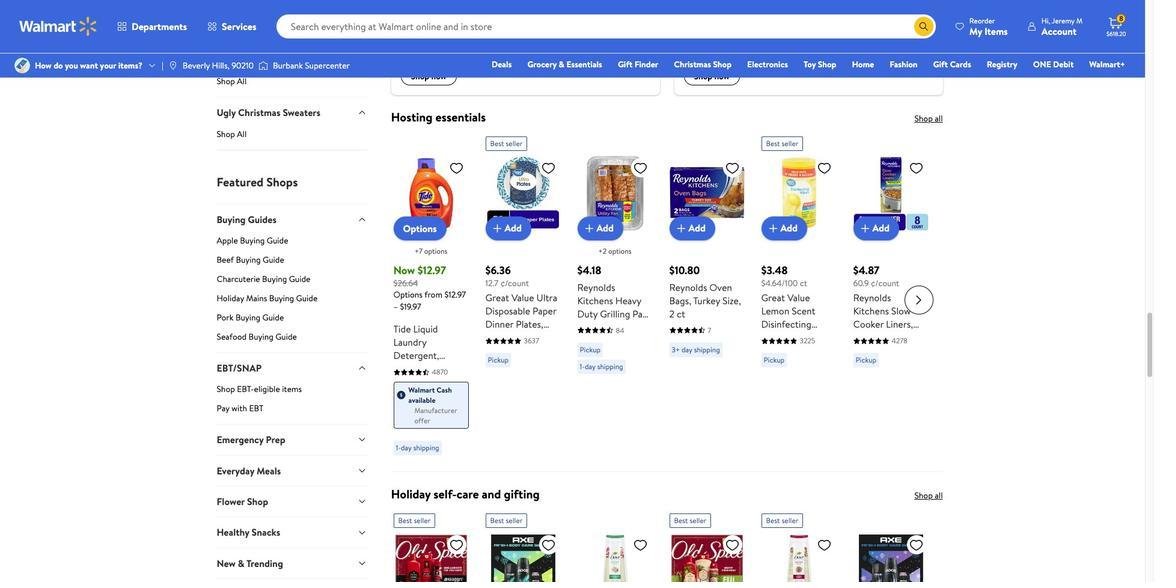 Task type: vqa. For each thing, say whether or not it's contained in the screenshot.
"Departments" to the top
no



Task type: describe. For each thing, give the bounding box(es) containing it.
he
[[428, 375, 441, 389]]

one debit
[[1034, 58, 1075, 70]]

axe apollo holiday gift pack for men includes sage & cedarwood body spray, antiperspirant deodorant stick & body wash, 3 count image
[[486, 533, 561, 582]]

oz,
[[414, 375, 426, 389]]

shop all link for sweaters
[[217, 128, 367, 149]]

1 vertical spatial $12.97
[[445, 289, 466, 301]]

cards
[[951, 58, 972, 70]]

buying for pork buying guide
[[236, 312, 261, 324]]

slow
[[892, 304, 911, 318]]

items
[[282, 383, 302, 395]]

walmart image
[[19, 17, 97, 36]]

reynolds kitchens heavy duty grilling pan, 13.25 x 9.63 x 3.5 inches image
[[578, 156, 653, 231]]

your
[[100, 60, 116, 72]]

value for $3.48
[[788, 291, 811, 304]]

all for christmas
[[237, 128, 247, 140]]

axe phoenix holiday gift pack for men includes crushed mint & rosemary body spray, antiperspirant stick & body wash, 3 count image
[[854, 533, 929, 582]]

(fits
[[888, 331, 906, 344]]

everyday meals button
[[217, 455, 367, 486]]

best for ($50 value) old spice fiji men's holiday gift pack with 2in1 shampoo and conditioner, body wash,  and aluminum free spray 'image'
[[675, 515, 689, 526]]

holiday for holiday self-care and gifting
[[391, 486, 431, 502]]

90210
[[232, 60, 254, 72]]

meals
[[257, 464, 281, 477]]

best up great value ultra disposable paper dinner plates, white, 10 inch, 50 plates, patterned image
[[491, 138, 504, 148]]

3-
[[909, 331, 918, 344]]

apple buying guide link
[[217, 235, 367, 251]]

flower shop button
[[217, 486, 367, 517]]

$4.87 60.9 ¢/count reynolds kitchens slow cooker liners, regular (fits 3-8 quarts), 8 count
[[854, 263, 924, 357]]

oven
[[710, 281, 733, 294]]

best for ($50 value) old spice swagger holiday men's gift pack with body wash, dry spray, and 2in1 shampoo and conditioner image
[[399, 515, 412, 526]]

guide for seafood buying guide
[[276, 331, 297, 343]]

now for seasonal
[[715, 70, 730, 82]]

burbank supercenter
[[273, 60, 350, 72]]

buying guides button
[[217, 204, 367, 235]]

0 vertical spatial 1-day shipping
[[580, 361, 624, 372]]

christmas inside dropdown button
[[238, 106, 281, 119]]

want
[[80, 60, 98, 72]]

patterned
[[516, 344, 557, 357]]

options inside 'link'
[[403, 222, 437, 235]]

add to favorites list, tide liquid laundry detergent, original, 64 loads 92 fl oz, he compatible image
[[450, 160, 464, 175]]

best seller up great value lemon scent disinfecting wipes, 75 count, 1 lbs, 5.5 ounce image
[[767, 138, 799, 148]]

product group containing $4.18
[[578, 132, 653, 467]]

shop down the 'ugly'
[[217, 128, 235, 140]]

pay with ebt link
[[217, 403, 367, 424]]

holiday inside dropdown button
[[234, 1, 266, 14]]

tide liquid laundry detergent, original, 64 loads 92 fl oz, he compatible
[[394, 323, 469, 402]]

hosting essentials
[[391, 109, 486, 125]]

product group containing $4.87
[[854, 132, 929, 467]]

pickup for $4.18
[[580, 345, 601, 355]]

kitchens inside $4.18 reynolds kitchens heavy duty grilling pan, 13.25 x 9.63 x 3.5 inches
[[578, 294, 614, 307]]

add to favorites list, great value lemon scent disinfecting wipes, 75 count, 1 lbs, 5.5 ounce image
[[818, 160, 832, 175]]

add for reynolds kitchens slow cooker liners, regular (fits 3-8 quarts), 8 count
[[873, 222, 890, 235]]

holiday for holiday mains buying guide
[[217, 292, 244, 304]]

0 horizontal spatial day
[[401, 443, 412, 453]]

beef buying guide
[[217, 254, 284, 266]]

10
[[515, 331, 524, 344]]

product group containing $6.36
[[486, 132, 561, 467]]

beef buying guide link
[[217, 254, 367, 271]]

add to favorites list, great value ultra disposable paper dinner plates, white, 10 inch, 50 plates, patterned image
[[542, 160, 556, 175]]

shop all link for hosting essentials
[[915, 112, 944, 124]]

search icon image
[[920, 22, 929, 31]]

kitchens inside $4.87 60.9 ¢/count reynolds kitchens slow cooker liners, regular (fits 3-8 quarts), 8 count
[[854, 304, 890, 318]]

buying down charcuterie buying guide link
[[269, 292, 294, 304]]

guide down charcuterie buying guide link
[[296, 292, 318, 304]]

items? inside the "gift sets galore who doesn't love a chance to try new items?"
[[538, 33, 562, 46]]

grocery & essentials link
[[522, 58, 608, 71]]

flower shop
[[217, 495, 268, 508]]

best seller up great value ultra disposable paper dinner plates, white, 10 inch, 50 plates, patterned image
[[491, 138, 523, 148]]

seasonal
[[715, 14, 755, 29]]

& for grocery & essentials
[[559, 58, 565, 70]]

debit
[[1054, 58, 1075, 70]]

$4.64/100
[[762, 277, 798, 289]]

best seller for dove sugar cookie liquid body wash for deep nourishment holiday treats limited edition, 20 oz image
[[767, 515, 799, 526]]

seller for ($50 value) old spice fiji men's holiday gift pack with 2in1 shampoo and conditioner, body wash,  and aluminum free spray 'image'
[[690, 515, 707, 526]]

shop down the on the top left of the page
[[217, 23, 235, 35]]

new
[[217, 557, 236, 570]]

$19.97
[[400, 301, 422, 313]]

shop all link for holiday self-care and gifting
[[915, 489, 944, 502]]

¢/count for $4.87
[[872, 277, 900, 289]]

christmas shop link
[[669, 58, 738, 71]]

3.5
[[634, 320, 646, 334]]

options inside "now $12.97 $26.64 options from $12.97 – $19.97"
[[394, 289, 423, 301]]

shop up the 'add to favorites list, axe phoenix holiday gift pack for men includes crushed mint & rosemary body spray, antiperspirant stick & body wash, 3 count' icon at the right of the page
[[915, 489, 934, 502]]

add to cart image for $4.87
[[859, 221, 873, 236]]

inches
[[578, 334, 604, 347]]

value for $6.36
[[512, 291, 535, 304]]

them
[[777, 33, 797, 46]]

beverly
[[183, 60, 210, 72]]

add to favorites list, ($50 value) old spice fiji men's holiday gift pack with 2in1 shampoo and conditioner, body wash,  and aluminum free spray image
[[726, 538, 740, 553]]

best up great value lemon scent disinfecting wipes, 75 count, 1 lbs, 5.5 ounce image
[[767, 138, 781, 148]]

sweet seasonal treats tons of candy options for them to enjoy & savor.
[[684, 14, 858, 46]]

1 horizontal spatial shipping
[[598, 361, 624, 372]]

2 horizontal spatial day
[[682, 345, 693, 355]]

eligible
[[254, 383, 280, 395]]

duty
[[578, 307, 598, 320]]

1 horizontal spatial toy
[[804, 58, 817, 70]]

add to favorites list, axe apollo holiday gift pack for men includes sage & cedarwood body spray, antiperspirant deodorant stick & body wash, 3 count image
[[542, 538, 556, 553]]

finder
[[635, 58, 659, 70]]

13.25
[[578, 320, 598, 334]]

regular
[[854, 331, 886, 344]]

shop right services dropdown button
[[268, 1, 290, 14]]

0 horizontal spatial 8
[[890, 344, 896, 357]]

departments button
[[107, 12, 197, 41]]

shop all link for shop
[[217, 23, 367, 44]]

walmart
[[409, 385, 435, 395]]

shop all for holiday self-care and gifting
[[915, 489, 944, 502]]

fashion link
[[885, 58, 924, 71]]

toy shop button
[[217, 44, 367, 75]]

shop now for sets
[[411, 70, 447, 82]]

5.5
[[786, 344, 798, 357]]

8 inside 8 $618.20
[[1120, 13, 1124, 24]]

1 horizontal spatial 8
[[917, 331, 923, 344]]

manufacturer offer
[[415, 406, 457, 426]]

0 horizontal spatial 1-day shipping
[[396, 443, 440, 453]]

beverly hills, 90210
[[183, 60, 254, 72]]

($50 value) old spice swagger holiday men's gift pack with body wash, dry spray, and 2in1 shampoo and conditioner image
[[394, 533, 469, 582]]

savor.
[[838, 33, 858, 46]]

2
[[670, 307, 675, 320]]

grilling
[[600, 307, 631, 320]]

shop down hills,
[[217, 75, 235, 87]]

all for shop
[[237, 75, 247, 87]]

pork buying guide link
[[217, 312, 367, 328]]

$10.80 reynolds oven bags, turkey size, 2 ct
[[670, 263, 742, 320]]

2 vertical spatial shipping
[[414, 443, 440, 453]]

8 $618.20
[[1107, 13, 1127, 38]]

electronics link
[[742, 58, 794, 71]]

guides
[[248, 213, 277, 226]]

ugly
[[217, 106, 236, 119]]

add to favorites list, ($50 value) old spice swagger holiday men's gift pack with body wash, dry spray, and 2in1 shampoo and conditioner image
[[450, 538, 464, 553]]

ebt/snap
[[217, 361, 262, 375]]

9.63
[[607, 320, 624, 334]]

options inside "sweet seasonal treats tons of candy options for them to enjoy & savor."
[[736, 33, 763, 46]]

& for new & trending
[[238, 557, 245, 570]]

add for $4.18
[[597, 222, 614, 235]]

1 add button from the left
[[486, 216, 532, 240]]

& inside "sweet seasonal treats tons of candy options for them to enjoy & savor."
[[830, 33, 836, 46]]

shop down the candy
[[714, 58, 732, 70]]

disposable
[[486, 304, 531, 318]]

shop right flower
[[247, 495, 268, 508]]

fl
[[406, 375, 412, 389]]

cash
[[437, 385, 452, 395]]

$26.64
[[394, 277, 418, 289]]

burbank
[[273, 60, 303, 72]]

guide for beef buying guide
[[263, 254, 284, 266]]

Search search field
[[276, 14, 937, 38]]

available
[[409, 395, 436, 406]]

detergent,
[[394, 349, 440, 362]]

best seller for axe apollo holiday gift pack for men includes sage & cedarwood body spray, antiperspirant deodorant stick & body wash, 3 count image
[[491, 515, 523, 526]]

one debit link
[[1028, 58, 1080, 71]]

shops
[[267, 174, 298, 190]]

treats
[[758, 14, 785, 29]]

lbs,
[[767, 344, 784, 357]]

add to favorites list, reynolds kitchens heavy duty grilling pan, 13.25 x 9.63 x 3.5 inches image
[[634, 160, 648, 175]]

toy shop inside dropdown button
[[217, 53, 254, 67]]

ugly christmas sweaters button
[[217, 97, 367, 128]]

buying inside dropdown button
[[217, 213, 246, 226]]

 image for burbank supercenter
[[259, 60, 268, 72]]

shop inside sweet seasonal treats 'list item'
[[694, 70, 713, 82]]

add button for $4.18
[[578, 216, 624, 240]]

pork buying guide
[[217, 312, 284, 324]]

dove peppermint bark liquid body wash for deep nourishment holiday treats limited edition, 20 oz image
[[578, 533, 653, 582]]

buying for seafood buying guide
[[249, 331, 274, 343]]

shop all for the
[[217, 23, 247, 35]]

best seller for ($50 value) old spice swagger holiday men's gift pack with body wash, dry spray, and 2in1 shampoo and conditioner image
[[399, 515, 431, 526]]

 image for how do you want your items?
[[14, 58, 30, 73]]

inch,
[[526, 331, 546, 344]]

flower
[[217, 495, 245, 508]]

paper
[[533, 304, 557, 318]]

new & trending button
[[217, 548, 367, 579]]

great value ultra disposable paper dinner plates, white, 10 inch, 50 plates, patterned image
[[486, 156, 561, 231]]

shop down "enjoy"
[[819, 58, 837, 70]]

3+ day shipping
[[672, 345, 720, 355]]

heavy
[[616, 294, 642, 307]]

gift for finder
[[618, 58, 633, 70]]

pickup down regular
[[856, 355, 877, 365]]

($50 value) old spice fiji men's holiday gift pack with 2in1 shampoo and conditioner, body wash,  and aluminum free spray image
[[670, 533, 745, 582]]

¢/count for $6.36
[[501, 277, 529, 289]]

gift for sets
[[401, 14, 420, 29]]

toy shop link
[[799, 58, 842, 71]]

seller up great value lemon scent disinfecting wipes, 75 count, 1 lbs, 5.5 ounce image
[[782, 138, 799, 148]]

original,
[[394, 362, 429, 375]]



Task type: locate. For each thing, give the bounding box(es) containing it.
add to cart image up the $3.48
[[767, 221, 781, 236]]

beef
[[217, 254, 234, 266]]

 image
[[168, 61, 178, 70]]

featured
[[217, 174, 264, 190]]

3 add from the left
[[689, 222, 706, 235]]

love
[[448, 33, 463, 46]]

shop all link down sweaters
[[217, 128, 367, 149]]

add up $10.80 on the top right of page
[[689, 222, 706, 235]]

value inside $6.36 12.7 ¢/count great value ultra disposable paper dinner plates, white, 10 inch, 50 plates, patterned
[[512, 291, 535, 304]]

0 horizontal spatial toy
[[217, 53, 231, 67]]

shop all link up add to favorites list, reynolds kitchens slow cooker liners, regular (fits 3-8 quarts), 8 count image
[[915, 112, 944, 124]]

seller for axe apollo holiday gift pack for men includes sage & cedarwood body spray, antiperspirant deodorant stick & body wash, 3 count image
[[506, 515, 523, 526]]

 image right 90210 on the top left
[[259, 60, 268, 72]]

gift finder
[[618, 58, 659, 70]]

to right them
[[798, 33, 806, 46]]

reynolds kitchens slow cooker liners, regular (fits 3-8 quarts), 8 count image
[[854, 156, 929, 231]]

plates, up 3637
[[516, 318, 544, 331]]

pickup for $3.48
[[764, 355, 785, 365]]

0 horizontal spatial 1-
[[396, 443, 401, 453]]

1 vertical spatial shop all link
[[915, 489, 944, 502]]

mains
[[246, 292, 267, 304]]

buying for apple buying guide
[[240, 235, 265, 247]]

options for reynolds kitchens heavy duty grilling pan, 13.25 x 9.63 x 3.5 inches
[[609, 246, 632, 256]]

1- down inches
[[580, 361, 585, 372]]

reynolds inside $4.87 60.9 ¢/count reynolds kitchens slow cooker liners, regular (fits 3-8 quarts), 8 count
[[854, 291, 892, 304]]

seafood buying guide
[[217, 331, 297, 343]]

kitchens up regular
[[854, 304, 890, 318]]

guide down the 'pork buying guide' link
[[276, 331, 297, 343]]

1 vertical spatial plates,
[[486, 344, 513, 357]]

essentials
[[436, 109, 486, 125]]

$4.18 reynolds kitchens heavy duty grilling pan, 13.25 x 9.63 x 3.5 inches
[[578, 263, 651, 347]]

4 add from the left
[[781, 222, 798, 235]]

1 horizontal spatial christmas
[[675, 58, 712, 70]]

buying for beef buying guide
[[236, 254, 261, 266]]

0 horizontal spatial shipping
[[414, 443, 440, 453]]

add button for reynolds kitchens slow cooker liners, regular (fits 3-8 quarts), 8 count
[[854, 216, 900, 240]]

0 horizontal spatial christmas
[[238, 106, 281, 119]]

2 all from the top
[[936, 489, 944, 502]]

75
[[791, 331, 802, 344]]

value left ultra
[[512, 291, 535, 304]]

pickup for $6.36
[[488, 355, 509, 365]]

options down now
[[394, 289, 423, 301]]

0 horizontal spatial items?
[[118, 60, 143, 72]]

1 add from the left
[[505, 222, 522, 235]]

1 vertical spatial items?
[[118, 60, 143, 72]]

1 horizontal spatial reynolds
[[670, 281, 708, 294]]

all
[[936, 112, 944, 124], [936, 489, 944, 502]]

1-day shipping down inches
[[580, 361, 624, 372]]

¢/count right 60.9
[[872, 277, 900, 289]]

0 vertical spatial day
[[682, 345, 693, 355]]

2 to from the left
[[798, 33, 806, 46]]

1 horizontal spatial value
[[788, 291, 811, 304]]

7
[[708, 325, 712, 335]]

seller up ($50 value) old spice fiji men's holiday gift pack with 2in1 shampoo and conditioner, body wash,  and aluminum free spray 'image'
[[690, 515, 707, 526]]

to inside "sweet seasonal treats tons of candy options for them to enjoy & savor."
[[798, 33, 806, 46]]

2 shop now from the left
[[694, 70, 730, 82]]

1 vertical spatial 1-
[[396, 443, 401, 453]]

add button up $4.87
[[854, 216, 900, 240]]

doesn't
[[420, 33, 446, 46]]

best for dove sugar cookie liquid body wash for deep nourishment holiday treats limited edition, 20 oz image
[[767, 515, 781, 526]]

day right 3+ on the right bottom of page
[[682, 345, 693, 355]]

seller up dove sugar cookie liquid body wash for deep nourishment holiday treats limited edition, 20 oz image
[[782, 515, 799, 526]]

2 all from the top
[[237, 75, 247, 87]]

1 horizontal spatial options
[[609, 246, 632, 256]]

3225
[[800, 336, 816, 346]]

1- down compatible
[[396, 443, 401, 453]]

Walmart Site-Wide search field
[[276, 14, 937, 38]]

reynolds for $10.80
[[670, 281, 708, 294]]

essentials
[[567, 58, 603, 70]]

0 horizontal spatial ct
[[677, 307, 686, 320]]

buying down mains
[[236, 312, 261, 324]]

great inside $3.48 $4.64/100 ct great value lemon scent disinfecting wipes, 75 count, 1 lbs, 5.5 ounce
[[762, 291, 786, 304]]

buying for charcuterie buying guide
[[262, 273, 287, 285]]

add to favorites list, reynolds oven bags, turkey size, 2 ct image
[[726, 160, 740, 175]]

sweet
[[684, 14, 713, 29]]

best seller up ($50 value) old spice swagger holiday men's gift pack with body wash, dry spray, and 2in1 shampoo and conditioner image
[[399, 515, 431, 526]]

2 now from the left
[[715, 70, 730, 82]]

0 horizontal spatial shop now
[[411, 70, 447, 82]]

now for sets
[[432, 70, 447, 82]]

best up dove sugar cookie liquid body wash for deep nourishment holiday treats limited edition, 20 oz image
[[767, 515, 781, 526]]

add to cart image for the reynolds kitchens heavy duty grilling pan, 13.25 x 9.63 x 3.5 inches image
[[583, 221, 597, 236]]

great for $3.48
[[762, 291, 786, 304]]

sweaters
[[283, 106, 321, 119]]

2 shop all link from the top
[[217, 75, 367, 97]]

1 x from the left
[[600, 320, 605, 334]]

3 add button from the left
[[670, 216, 716, 240]]

pickup left 5.5
[[764, 355, 785, 365]]

healthy snacks button
[[217, 517, 367, 548]]

how do you want your items?
[[35, 60, 143, 72]]

1 horizontal spatial ct
[[800, 277, 808, 289]]

12.7
[[486, 277, 499, 289]]

ct inside $10.80 reynolds oven bags, turkey size, 2 ct
[[677, 307, 686, 320]]

1 ¢/count from the left
[[501, 277, 529, 289]]

$12.97
[[418, 263, 447, 278], [445, 289, 466, 301]]

pickup down 13.25 on the bottom
[[580, 345, 601, 355]]

2 add from the left
[[597, 222, 614, 235]]

best seller up dove sugar cookie liquid body wash for deep nourishment holiday treats limited edition, 20 oz image
[[767, 515, 799, 526]]

1 horizontal spatial kitchens
[[854, 304, 890, 318]]

add button
[[486, 216, 532, 240], [578, 216, 624, 240], [670, 216, 716, 240], [762, 216, 808, 240], [854, 216, 900, 240]]

1-day shipping
[[580, 361, 624, 372], [396, 443, 440, 453]]

deals
[[492, 58, 512, 70]]

$6.36 12.7 ¢/count great value ultra disposable paper dinner plates, white, 10 inch, 50 plates, patterned
[[486, 263, 559, 357]]

0 horizontal spatial plates,
[[486, 344, 513, 357]]

gift left cards
[[934, 58, 949, 70]]

 image
[[14, 58, 30, 73], [259, 60, 268, 72]]

2 value from the left
[[788, 291, 811, 304]]

0 horizontal spatial add to cart image
[[675, 221, 689, 236]]

product group containing $10.80
[[670, 132, 745, 467]]

1 value from the left
[[512, 291, 535, 304]]

2 shop all link from the top
[[915, 489, 944, 502]]

gift cards
[[934, 58, 972, 70]]

2 add button from the left
[[578, 216, 624, 240]]

options link
[[394, 216, 447, 240]]

1 horizontal spatial to
[[798, 33, 806, 46]]

to left try on the left top
[[499, 33, 507, 46]]

2 x from the left
[[627, 320, 631, 334]]

1 horizontal spatial 1-day shipping
[[580, 361, 624, 372]]

2 horizontal spatial 8
[[1120, 13, 1124, 24]]

1 shop all from the top
[[217, 23, 247, 35]]

& right "enjoy"
[[830, 33, 836, 46]]

$12.97 right from
[[445, 289, 466, 301]]

2 horizontal spatial shipping
[[695, 345, 720, 355]]

5 add from the left
[[873, 222, 890, 235]]

0 horizontal spatial kitchens
[[578, 294, 614, 307]]

1 vertical spatial day
[[585, 361, 596, 372]]

now $12.97 $26.64 options from $12.97 – $19.97
[[394, 263, 466, 313]]

0 vertical spatial items?
[[538, 33, 562, 46]]

1 vertical spatial christmas
[[238, 106, 281, 119]]

all down 90210 on the top left
[[237, 75, 247, 87]]

1 horizontal spatial toy shop
[[804, 58, 837, 70]]

x
[[600, 320, 605, 334], [627, 320, 631, 334]]

all down ugly christmas sweaters
[[237, 128, 247, 140]]

pay with ebt
[[217, 403, 264, 415]]

0 vertical spatial 1-
[[580, 361, 585, 372]]

add to favorites list, dove peppermint bark liquid body wash for deep nourishment holiday treats limited edition, 20 oz image
[[634, 538, 648, 553]]

toy down "enjoy"
[[804, 58, 817, 70]]

add up the $6.36
[[505, 222, 522, 235]]

0 vertical spatial shop all link
[[217, 23, 367, 44]]

gift inside the "gift sets galore who doesn't love a chance to try new items?"
[[401, 14, 420, 29]]

0 horizontal spatial gift
[[401, 14, 420, 29]]

cooker
[[854, 318, 884, 331]]

shop now inside gift sets galore list item
[[411, 70, 447, 82]]

reynolds down $10.80 on the top right of page
[[670, 281, 708, 294]]

shop up add to favorites list, reynolds kitchens slow cooker liners, regular (fits 3-8 quarts), 8 count image
[[915, 112, 934, 124]]

0 horizontal spatial  image
[[14, 58, 30, 73]]

0 vertical spatial ct
[[800, 277, 808, 289]]

0 horizontal spatial value
[[512, 291, 535, 304]]

value inside $3.48 $4.64/100 ct great value lemon scent disinfecting wipes, 75 count, 1 lbs, 5.5 ounce
[[788, 291, 811, 304]]

1 shop all link from the top
[[915, 112, 944, 124]]

0 horizontal spatial reynolds
[[578, 281, 616, 294]]

now down doesn't
[[432, 70, 447, 82]]

shop all up add to favorites list, reynolds kitchens slow cooker liners, regular (fits 3-8 quarts), 8 count image
[[915, 112, 944, 124]]

gift
[[401, 14, 420, 29], [618, 58, 633, 70], [934, 58, 949, 70]]

3 shop all link from the top
[[217, 128, 367, 149]]

items? right new
[[538, 33, 562, 46]]

seller up great value ultra disposable paper dinner plates, white, 10 inch, 50 plates, patterned image
[[506, 138, 523, 148]]

60.9
[[854, 277, 869, 289]]

1 horizontal spatial x
[[627, 320, 631, 334]]

add to cart image
[[675, 221, 689, 236], [767, 221, 781, 236], [859, 221, 873, 236]]

1 shop all link from the top
[[217, 23, 367, 44]]

buying down apple buying guide
[[236, 254, 261, 266]]

1 horizontal spatial add to cart image
[[767, 221, 781, 236]]

hosting
[[391, 109, 433, 125]]

add button for reynolds oven bags, turkey size, 2 ct
[[670, 216, 716, 240]]

1 vertical spatial shipping
[[598, 361, 624, 372]]

seller
[[506, 138, 523, 148], [782, 138, 799, 148], [414, 515, 431, 526], [506, 515, 523, 526], [690, 515, 707, 526], [782, 515, 799, 526]]

disinfecting
[[762, 318, 812, 331]]

0 vertical spatial $12.97
[[418, 263, 447, 278]]

1 vertical spatial ct
[[677, 307, 686, 320]]

sweet seasonal treats list item
[[667, 0, 951, 95]]

0 vertical spatial shop all link
[[915, 112, 944, 124]]

emergency prep
[[217, 433, 286, 447]]

add button up the $3.48
[[762, 216, 808, 240]]

shop inside gift sets galore list item
[[411, 70, 430, 82]]

wipes,
[[762, 331, 789, 344]]

bags,
[[670, 294, 692, 307]]

&
[[830, 33, 836, 46], [559, 58, 565, 70], [238, 557, 245, 570]]

guide down beef buying guide "link"
[[289, 273, 311, 285]]

$618.20
[[1107, 29, 1127, 38]]

shop down who
[[411, 70, 430, 82]]

buying up the "holiday mains buying guide"
[[262, 273, 287, 285]]

1 horizontal spatial now
[[715, 70, 730, 82]]

grocery & essentials
[[528, 58, 603, 70]]

healthy snacks
[[217, 526, 281, 539]]

add to cart image up the $6.36
[[491, 221, 505, 236]]

add to cart image
[[491, 221, 505, 236], [583, 221, 597, 236]]

great inside $6.36 12.7 ¢/count great value ultra disposable paper dinner plates, white, 10 inch, 50 plates, patterned
[[486, 291, 510, 304]]

best seller up ($50 value) old spice fiji men's holiday gift pack with 2in1 shampoo and conditioner, body wash,  and aluminum free spray 'image'
[[675, 515, 707, 526]]

best up ($50 value) old spice swagger holiday men's gift pack with body wash, dry spray, and 2in1 shampoo and conditioner image
[[399, 515, 412, 526]]

0 horizontal spatial to
[[499, 33, 507, 46]]

seller for ($50 value) old spice swagger holiday men's gift pack with body wash, dry spray, and 2in1 shampoo and conditioner image
[[414, 515, 431, 526]]

guide for charcuterie buying guide
[[289, 273, 311, 285]]

all down the holiday shop
[[237, 23, 247, 35]]

2 vertical spatial holiday
[[391, 486, 431, 502]]

1 horizontal spatial plates,
[[516, 318, 544, 331]]

0 horizontal spatial now
[[432, 70, 447, 82]]

3+
[[672, 345, 680, 355]]

1 horizontal spatial add to cart image
[[583, 221, 597, 236]]

ct inside $3.48 $4.64/100 ct great value lemon scent disinfecting wipes, 75 count, 1 lbs, 5.5 ounce
[[800, 277, 808, 289]]

gift sets galore list item
[[384, 0, 667, 95]]

 image left how
[[14, 58, 30, 73]]

dinner
[[486, 318, 514, 331]]

0 vertical spatial all
[[237, 23, 247, 35]]

1 to from the left
[[499, 33, 507, 46]]

gifting
[[504, 486, 540, 502]]

to inside the "gift sets galore who doesn't love a chance to try new items?"
[[499, 33, 507, 46]]

92
[[394, 375, 404, 389]]

0 horizontal spatial options
[[425, 246, 448, 256]]

from
[[425, 289, 443, 301]]

2 add to cart image from the left
[[583, 221, 597, 236]]

a
[[465, 33, 469, 46]]

reynolds inside $4.18 reynolds kitchens heavy duty grilling pan, 13.25 x 9.63 x 3.5 inches
[[578, 281, 616, 294]]

all for holiday self-care and gifting
[[936, 489, 944, 502]]

charcuterie
[[217, 273, 260, 285]]

64
[[432, 362, 443, 375]]

tide
[[394, 323, 411, 336]]

christmas down tons
[[675, 58, 712, 70]]

reynolds inside $10.80 reynolds oven bags, turkey size, 2 ct
[[670, 281, 708, 294]]

0 vertical spatial all
[[936, 112, 944, 124]]

8 up $618.20
[[1120, 13, 1124, 24]]

ounce
[[800, 344, 828, 357]]

toy inside dropdown button
[[217, 53, 231, 67]]

shop all for ugly
[[217, 128, 247, 140]]

reynolds oven bags, turkey size, 2 ct image
[[670, 156, 745, 231]]

list containing gift sets galore
[[384, 0, 951, 95]]

value down $4.64/100
[[788, 291, 811, 304]]

ebt
[[249, 403, 264, 415]]

prep
[[266, 433, 286, 447]]

registry link
[[982, 58, 1024, 71]]

3 add to cart image from the left
[[859, 221, 873, 236]]

candy
[[712, 33, 734, 46]]

4278
[[892, 336, 908, 346]]

shop down 'of'
[[694, 70, 713, 82]]

services
[[222, 20, 257, 33]]

0 horizontal spatial great
[[486, 291, 510, 304]]

3 all from the top
[[237, 128, 247, 140]]

1 vertical spatial all
[[237, 75, 247, 87]]

reynolds down $4.18
[[578, 281, 616, 294]]

1 vertical spatial shop all
[[217, 75, 247, 87]]

day down inches
[[585, 361, 596, 372]]

options
[[736, 33, 763, 46], [425, 246, 448, 256], [609, 246, 632, 256]]

1 vertical spatial all
[[936, 489, 944, 502]]

departments
[[132, 20, 187, 33]]

0 vertical spatial plates,
[[516, 318, 544, 331]]

1 all from the top
[[936, 112, 944, 124]]

0 horizontal spatial add to cart image
[[491, 221, 505, 236]]

1 now from the left
[[432, 70, 447, 82]]

0 horizontal spatial &
[[238, 557, 245, 570]]

great down 12.7 on the top of page
[[486, 291, 510, 304]]

shop now for seasonal
[[694, 70, 730, 82]]

1 horizontal spatial  image
[[259, 60, 268, 72]]

1 vertical spatial shop all link
[[217, 75, 367, 97]]

add to cart image for great value ultra disposable paper dinner plates, white, 10 inch, 50 plates, patterned image
[[491, 221, 505, 236]]

add to favorites list, axe phoenix holiday gift pack for men includes crushed mint & rosemary body spray, antiperspirant stick & body wash, 3 count image
[[910, 538, 924, 553]]

toy shop down services dropdown button
[[217, 53, 254, 67]]

shop ebt-eligible items
[[217, 383, 302, 395]]

shop inside 'link'
[[217, 383, 235, 395]]

2 shop all from the top
[[915, 489, 944, 502]]

2 add to cart image from the left
[[767, 221, 781, 236]]

1 vertical spatial options
[[394, 289, 423, 301]]

1 vertical spatial shop all
[[915, 489, 944, 502]]

1 horizontal spatial 1-
[[580, 361, 585, 372]]

1 horizontal spatial day
[[585, 361, 596, 372]]

& inside new & trending dropdown button
[[238, 557, 245, 570]]

1 horizontal spatial &
[[559, 58, 565, 70]]

1 vertical spatial holiday
[[217, 292, 244, 304]]

2 horizontal spatial &
[[830, 33, 836, 46]]

¢/count inside $4.87 60.9 ¢/count reynolds kitchens slow cooker liners, regular (fits 3-8 quarts), 8 count
[[872, 277, 900, 289]]

seller down gifting at the left
[[506, 515, 523, 526]]

3637
[[524, 336, 540, 346]]

buying inside "link"
[[236, 254, 261, 266]]

items? right your
[[118, 60, 143, 72]]

2 horizontal spatial gift
[[934, 58, 949, 70]]

& inside grocery & essentials link
[[559, 58, 565, 70]]

shop all down hills,
[[217, 75, 247, 87]]

best seller for ($50 value) old spice fiji men's holiday gift pack with 2in1 shampoo and conditioner, body wash,  and aluminum free spray 'image'
[[675, 515, 707, 526]]

services button
[[197, 12, 267, 41]]

product group
[[394, 132, 469, 467], [486, 132, 561, 467], [578, 132, 653, 467], [670, 132, 745, 467], [762, 132, 837, 467], [854, 132, 929, 467], [394, 509, 469, 582], [486, 509, 561, 582], [670, 509, 745, 582], [762, 509, 837, 582]]

gift sets galore who doesn't love a chance to try new items?
[[401, 14, 562, 46]]

x left 9.63
[[600, 320, 605, 334]]

1 horizontal spatial ¢/count
[[872, 277, 900, 289]]

add button up "+2"
[[578, 216, 624, 240]]

shop all
[[217, 23, 247, 35], [217, 75, 247, 87], [217, 128, 247, 140]]

2 horizontal spatial options
[[736, 33, 763, 46]]

0 horizontal spatial x
[[600, 320, 605, 334]]

gift up who
[[401, 14, 420, 29]]

toy left 90210 on the top left
[[217, 53, 231, 67]]

seller for dove sugar cookie liquid body wash for deep nourishment holiday treats limited edition, 20 oz image
[[782, 515, 799, 526]]

options for options from $12.97 – $19.97
[[425, 246, 448, 256]]

¢/count
[[501, 277, 529, 289], [872, 277, 900, 289]]

add to favorites list, dove sugar cookie liquid body wash for deep nourishment holiday treats limited edition, 20 oz image
[[818, 538, 832, 553]]

healthy
[[217, 526, 249, 539]]

0 vertical spatial shipping
[[695, 345, 720, 355]]

holiday up pork
[[217, 292, 244, 304]]

1 all from the top
[[237, 23, 247, 35]]

best up ($50 value) old spice fiji men's holiday gift pack with 2in1 shampoo and conditioner, body wash,  and aluminum free spray 'image'
[[675, 515, 689, 526]]

0 horizontal spatial ¢/count
[[501, 277, 529, 289]]

quarts),
[[854, 344, 888, 357]]

now inside sweet seasonal treats 'list item'
[[715, 70, 730, 82]]

list
[[384, 0, 951, 95]]

0 vertical spatial options
[[403, 222, 437, 235]]

1 add to cart image from the left
[[675, 221, 689, 236]]

shipping down inches
[[598, 361, 624, 372]]

great value lemon scent disinfecting wipes, 75 count, 1 lbs, 5.5 ounce image
[[762, 156, 837, 231]]

+2 options
[[599, 246, 632, 256]]

shop all for hosting essentials
[[915, 112, 944, 124]]

1 horizontal spatial great
[[762, 291, 786, 304]]

ct right 2
[[677, 307, 686, 320]]

best for axe apollo holiday gift pack for men includes sage & cedarwood body spray, antiperspirant deodorant stick & body wash, 3 count image
[[491, 515, 504, 526]]

1-day shipping down offer at the bottom of the page
[[396, 443, 440, 453]]

everyday meals
[[217, 464, 281, 477]]

tide liquid laundry detergent, original, 64 loads 92 fl oz, he compatible image
[[394, 156, 469, 231]]

¢/count right 12.7 on the top of page
[[501, 277, 529, 289]]

reynolds for $4.18
[[578, 281, 616, 294]]

gift for cards
[[934, 58, 949, 70]]

1 vertical spatial &
[[559, 58, 565, 70]]

grocery
[[528, 58, 557, 70]]

1 horizontal spatial gift
[[618, 58, 633, 70]]

¢/count inside $6.36 12.7 ¢/count great value ultra disposable paper dinner plates, white, 10 inch, 50 plates, patterned
[[501, 277, 529, 289]]

2 vertical spatial day
[[401, 443, 412, 453]]

add up $4.87
[[873, 222, 890, 235]]

best down and
[[491, 515, 504, 526]]

guide up beef buying guide "link"
[[267, 235, 288, 247]]

product group containing $3.48
[[762, 132, 837, 467]]

now inside gift sets galore list item
[[432, 70, 447, 82]]

2 ¢/count from the left
[[872, 277, 900, 289]]

3 shop all from the top
[[217, 128, 247, 140]]

gift left finder
[[618, 58, 633, 70]]

shop all link up burbank
[[217, 23, 367, 44]]

one
[[1034, 58, 1052, 70]]

great for $6.36
[[486, 291, 510, 304]]

best seller down and
[[491, 515, 523, 526]]

toy shop
[[217, 53, 254, 67], [804, 58, 837, 70]]

0 horizontal spatial toy shop
[[217, 53, 254, 67]]

$12.97 down +7 options
[[418, 263, 447, 278]]

all for holiday
[[237, 23, 247, 35]]

1 horizontal spatial items?
[[538, 33, 562, 46]]

8 right 4278
[[917, 331, 923, 344]]

add button up the $6.36
[[486, 216, 532, 240]]

lemon
[[762, 304, 790, 318]]

reynolds down 60.9
[[854, 291, 892, 304]]

guide inside "link"
[[263, 254, 284, 266]]

1 shop all from the top
[[915, 112, 944, 124]]

2 vertical spatial shop all link
[[217, 128, 367, 149]]

shipping down 7
[[695, 345, 720, 355]]

shop now down 'of'
[[694, 70, 730, 82]]

shop right hills,
[[233, 53, 254, 67]]

next slide for product carousel list image
[[905, 286, 934, 315]]

1 great from the left
[[486, 291, 510, 304]]

2 horizontal spatial reynolds
[[854, 291, 892, 304]]

5 add button from the left
[[854, 216, 900, 240]]

add to cart image for $10.80
[[675, 221, 689, 236]]

1 vertical spatial 1-day shipping
[[396, 443, 440, 453]]

shop now inside sweet seasonal treats 'list item'
[[694, 70, 730, 82]]

1
[[762, 344, 765, 357]]

add to cart image up $4.87
[[859, 221, 873, 236]]

christmas shop
[[675, 58, 732, 70]]

add for reynolds oven bags, turkey size, 2 ct
[[689, 222, 706, 235]]

$6.36
[[486, 263, 511, 278]]

guide for apple buying guide
[[267, 235, 288, 247]]

laundry
[[394, 336, 427, 349]]

add up the $3.48
[[781, 222, 798, 235]]

2 vertical spatial &
[[238, 557, 245, 570]]

1 add to cart image from the left
[[491, 221, 505, 236]]

seafood buying guide link
[[217, 331, 367, 352]]

2 vertical spatial shop all
[[217, 128, 247, 140]]

product group containing now $12.97
[[394, 132, 469, 467]]

1 horizontal spatial shop now
[[694, 70, 730, 82]]

1 shop now from the left
[[411, 70, 447, 82]]

0 vertical spatial shop all
[[217, 23, 247, 35]]

shop all down the 'ugly'
[[217, 128, 247, 140]]

pickup
[[580, 345, 601, 355], [488, 355, 509, 365], [764, 355, 785, 365], [856, 355, 877, 365]]

4 add button from the left
[[762, 216, 808, 240]]

2 great from the left
[[762, 291, 786, 304]]

add to favorites list, reynolds kitchens slow cooker liners, regular (fits 3-8 quarts), 8 count image
[[910, 160, 924, 175]]

2 shop all from the top
[[217, 75, 247, 87]]

the holiday shop button
[[217, 0, 367, 23]]

guide for pork buying guide
[[263, 312, 284, 324]]

charcuterie buying guide link
[[217, 273, 367, 290]]

options right "+2"
[[609, 246, 632, 256]]

all for hosting essentials
[[936, 112, 944, 124]]

seller up ($50 value) old spice swagger holiday men's gift pack with body wash, dry spray, and 2in1 shampoo and conditioner image
[[414, 515, 431, 526]]

buying down pork buying guide
[[249, 331, 274, 343]]

0 vertical spatial christmas
[[675, 58, 712, 70]]

0 vertical spatial holiday
[[234, 1, 266, 14]]

2 horizontal spatial add to cart image
[[859, 221, 873, 236]]

shop all for toy
[[217, 75, 247, 87]]

turkey
[[694, 294, 721, 307]]

dove sugar cookie liquid body wash for deep nourishment holiday treats limited edition, 20 oz image
[[762, 533, 837, 582]]



